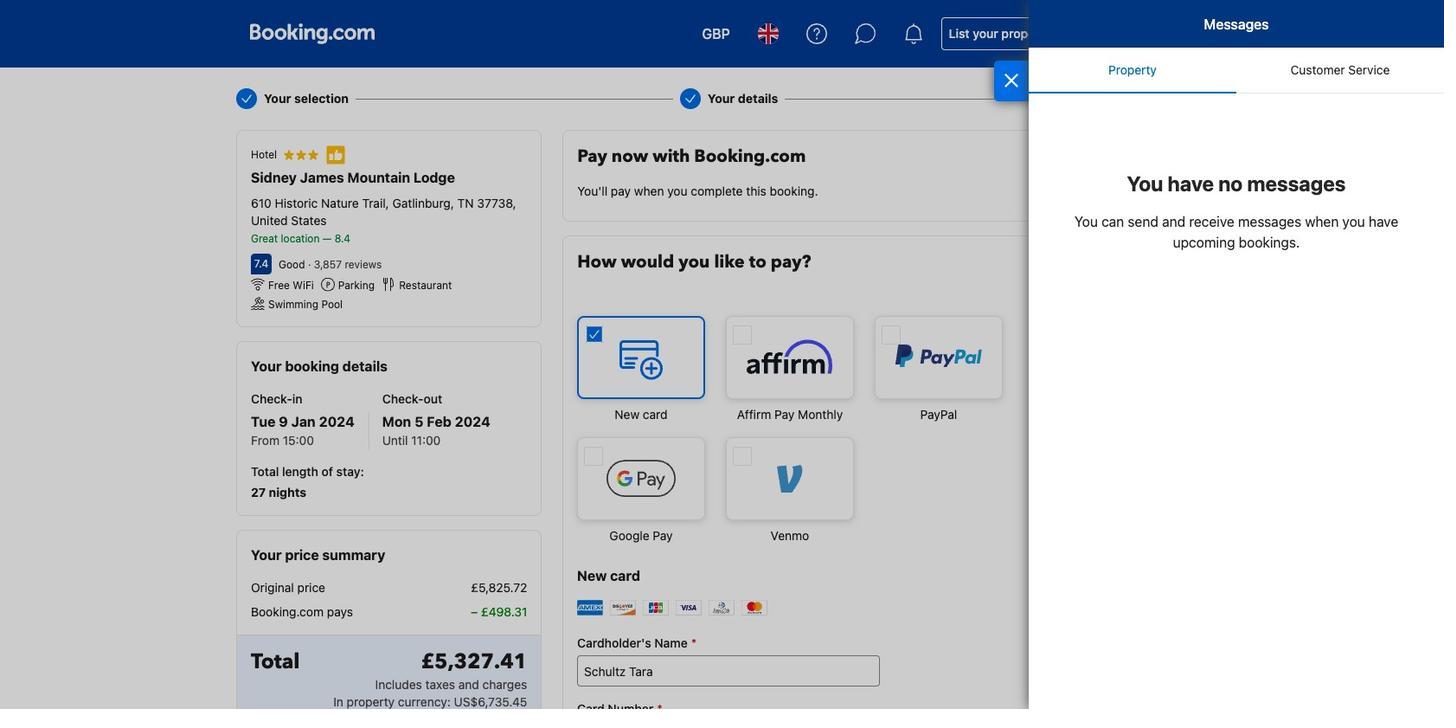 Task type: vqa. For each thing, say whether or not it's contained in the screenshot.
first 2024 from left
yes



Task type: locate. For each thing, give the bounding box(es) containing it.
rated good element
[[279, 258, 305, 271]]

0 horizontal spatial 2024
[[319, 414, 355, 429]]

length
[[282, 464, 319, 479]]

would
[[621, 250, 675, 274]]

pay
[[578, 145, 608, 168]]

8.4
[[335, 232, 351, 245]]

2024 inside check-out mon 5 feb 2024 until 11:00
[[455, 414, 491, 429]]

your price summary
[[251, 547, 386, 563]]

and
[[459, 677, 479, 692]]

2 total from the top
[[251, 648, 300, 676]]

details
[[738, 91, 779, 106], [343, 358, 388, 374]]

from
[[251, 433, 280, 448]]

how would you like to pay?
[[578, 250, 812, 274]]

you left like at top
[[679, 250, 710, 274]]

0 vertical spatial you
[[668, 184, 688, 198]]

£5,825.72
[[471, 580, 528, 595]]

booking.com
[[695, 145, 806, 168], [251, 604, 324, 619]]

1 check- from the left
[[251, 391, 292, 406]]

2 check- from the left
[[382, 391, 424, 406]]

your left booking
[[251, 358, 282, 374]]

step
[[1169, 91, 1196, 106]]

1 horizontal spatial 2024
[[455, 414, 491, 429]]

1 vertical spatial total
[[251, 648, 300, 676]]

price
[[285, 547, 319, 563], [297, 580, 326, 595]]

1
[[1173, 35, 1178, 48]]

total down booking.com pays
[[251, 648, 300, 676]]

2024 inside the check-in tue 9 jan 2024 from 15:00
[[319, 414, 355, 429]]

− £498.31
[[471, 604, 528, 619]]

out
[[424, 391, 443, 406]]

check- up mon
[[382, 391, 424, 406]]

mountain
[[348, 170, 411, 185]]

2 2024 from the left
[[455, 414, 491, 429]]

original price
[[251, 580, 326, 595]]

check- up tue
[[251, 391, 292, 406]]

0 horizontal spatial check-
[[251, 391, 292, 406]]

2024 for mon 5 feb 2024
[[455, 414, 491, 429]]

total for total length of stay: 27 nights
[[251, 464, 279, 479]]

0 vertical spatial price
[[285, 547, 319, 563]]

list
[[949, 26, 970, 41]]

27
[[251, 485, 266, 500]]

check- inside the check-in tue 9 jan 2024 from 15:00
[[251, 391, 292, 406]]

summary
[[322, 547, 386, 563]]

you right when at left top
[[668, 184, 688, 198]]

price up the original price
[[285, 547, 319, 563]]

2024
[[319, 414, 355, 429], [455, 414, 491, 429]]

your down gbp
[[708, 91, 735, 106]]

1 vertical spatial price
[[297, 580, 326, 595]]

1 2024 from the left
[[319, 414, 355, 429]]

booking.com down the original price
[[251, 604, 324, 619]]

1 vertical spatial details
[[343, 358, 388, 374]]

check- inside check-out mon 5 feb 2024 until 11:00
[[382, 391, 424, 406]]

1 horizontal spatial details
[[738, 91, 779, 106]]

1 vertical spatial booking.com
[[251, 604, 324, 619]]

your
[[264, 91, 291, 106], [708, 91, 735, 106], [251, 358, 282, 374], [251, 547, 282, 563]]

booking.com online hotel reservations image
[[250, 23, 375, 44]]

total
[[251, 464, 279, 479], [251, 648, 300, 676]]

in
[[292, 391, 303, 406]]

price up booking.com pays
[[297, 580, 326, 595]]

swimming pool
[[268, 298, 343, 311]]

swimming
[[268, 298, 319, 311]]

check-in tue 9 jan 2024 from 15:00
[[251, 391, 355, 448]]

7.4
[[254, 257, 269, 270]]

sidney james mountain lodge
[[251, 170, 455, 185]]

you'll pay when you complete this booking.
[[578, 184, 819, 198]]

your for your booking details
[[251, 358, 282, 374]]

total inside the total length of stay: 27 nights
[[251, 464, 279, 479]]

0 vertical spatial booking.com
[[695, 145, 806, 168]]

2024 right feb
[[455, 414, 491, 429]]

check- for mon
[[382, 391, 424, 406]]

details right booking
[[343, 358, 388, 374]]

taxes
[[426, 677, 455, 692]]

charges
[[483, 677, 528, 692]]

restaurant
[[399, 279, 452, 292]]

1 total from the top
[[251, 464, 279, 479]]

you
[[668, 184, 688, 198], [679, 250, 710, 274]]

total for total
[[251, 648, 300, 676]]

your left selection at the left top of the page
[[264, 91, 291, 106]]

1 vertical spatial you
[[679, 250, 710, 274]]

your for your price summary
[[251, 547, 282, 563]]

details down gbp button
[[738, 91, 779, 106]]

your up original in the bottom left of the page
[[251, 547, 282, 563]]

0 horizontal spatial details
[[343, 358, 388, 374]]

pool
[[322, 298, 343, 311]]

booking.
[[770, 184, 819, 198]]

until
[[382, 433, 408, 448]]

total up 27
[[251, 464, 279, 479]]

1 horizontal spatial booking.com
[[695, 145, 806, 168]]

pays
[[327, 604, 353, 619]]

booking
[[285, 358, 339, 374]]

1 horizontal spatial check-
[[382, 391, 424, 406]]

2024 right jan
[[319, 414, 355, 429]]

list your property link
[[942, 17, 1059, 50]]

free
[[268, 279, 290, 292]]

9
[[279, 414, 288, 429]]

great location — 8.4
[[251, 232, 351, 245]]

0 vertical spatial total
[[251, 464, 279, 479]]

good · 3,857 reviews
[[279, 258, 382, 271]]

check-
[[251, 391, 292, 406], [382, 391, 424, 406]]

15:00
[[283, 433, 314, 448]]

close image
[[1004, 74, 1020, 87]]

booking.com up "this" in the top right of the page
[[695, 145, 806, 168]]



Task type: describe. For each thing, give the bounding box(es) containing it.
hotel
[[251, 148, 277, 161]]

how
[[578, 250, 617, 274]]

your
[[973, 26, 999, 41]]

your for your selection
[[264, 91, 291, 106]]

pay
[[611, 184, 631, 198]]

parking
[[338, 279, 375, 292]]

gbp button
[[692, 13, 741, 55]]

3,857
[[314, 258, 342, 271]]

pay?
[[771, 250, 812, 274]]

price for original
[[297, 580, 326, 595]]

genius level 1 link
[[1066, 10, 1189, 57]]

wifi
[[293, 279, 314, 292]]

final step
[[1138, 91, 1196, 106]]

free wifi
[[268, 279, 314, 292]]

your details
[[708, 91, 779, 106]]

nights
[[269, 485, 307, 500]]

level
[[1145, 35, 1170, 48]]

genius
[[1108, 35, 1142, 48]]

mon
[[382, 414, 411, 429]]

0 vertical spatial details
[[738, 91, 779, 106]]

this
[[747, 184, 767, 198]]

of
[[322, 464, 333, 479]]

·
[[308, 258, 311, 271]]

includes
[[375, 677, 422, 692]]

—
[[323, 232, 332, 245]]

2024 for tue 9 jan 2024
[[319, 414, 355, 429]]

3
[[1117, 91, 1124, 106]]

check- for tue
[[251, 391, 292, 406]]

great
[[251, 232, 278, 245]]

total length of stay: 27 nights
[[251, 464, 364, 500]]

gbp
[[703, 26, 730, 42]]

check-out mon 5 feb 2024 until 11:00
[[382, 391, 491, 448]]

11:00
[[412, 433, 441, 448]]

lodge
[[414, 170, 455, 185]]

stay:
[[337, 464, 364, 479]]

property
[[1002, 26, 1052, 41]]

price for your
[[285, 547, 319, 563]]

pay now with booking.com
[[578, 145, 806, 168]]

genius level 1
[[1108, 35, 1178, 48]]

james
[[300, 170, 344, 185]]

0 horizontal spatial booking.com
[[251, 604, 324, 619]]

jan
[[292, 414, 316, 429]]

your for your details
[[708, 91, 735, 106]]

booking.com pays
[[251, 604, 353, 619]]

your selection
[[264, 91, 349, 106]]

5
[[415, 414, 424, 429]]

your booking details
[[251, 358, 388, 374]]

with
[[653, 145, 690, 168]]

sidney
[[251, 170, 297, 185]]

to
[[750, 250, 767, 274]]

selection
[[294, 91, 349, 106]]

feb
[[427, 414, 452, 429]]

tue
[[251, 414, 276, 429]]

scored 7.4 element
[[251, 254, 272, 274]]

complete
[[691, 184, 743, 198]]

reviews
[[345, 258, 382, 271]]

when
[[634, 184, 664, 198]]

includes taxes and charges
[[375, 677, 528, 692]]

now
[[612, 145, 649, 168]]

final
[[1138, 91, 1166, 106]]

like
[[715, 250, 745, 274]]

you'll
[[578, 184, 608, 198]]

list your property
[[949, 26, 1052, 41]]

original
[[251, 580, 294, 595]]

location
[[281, 232, 320, 245]]

good
[[279, 258, 305, 271]]



